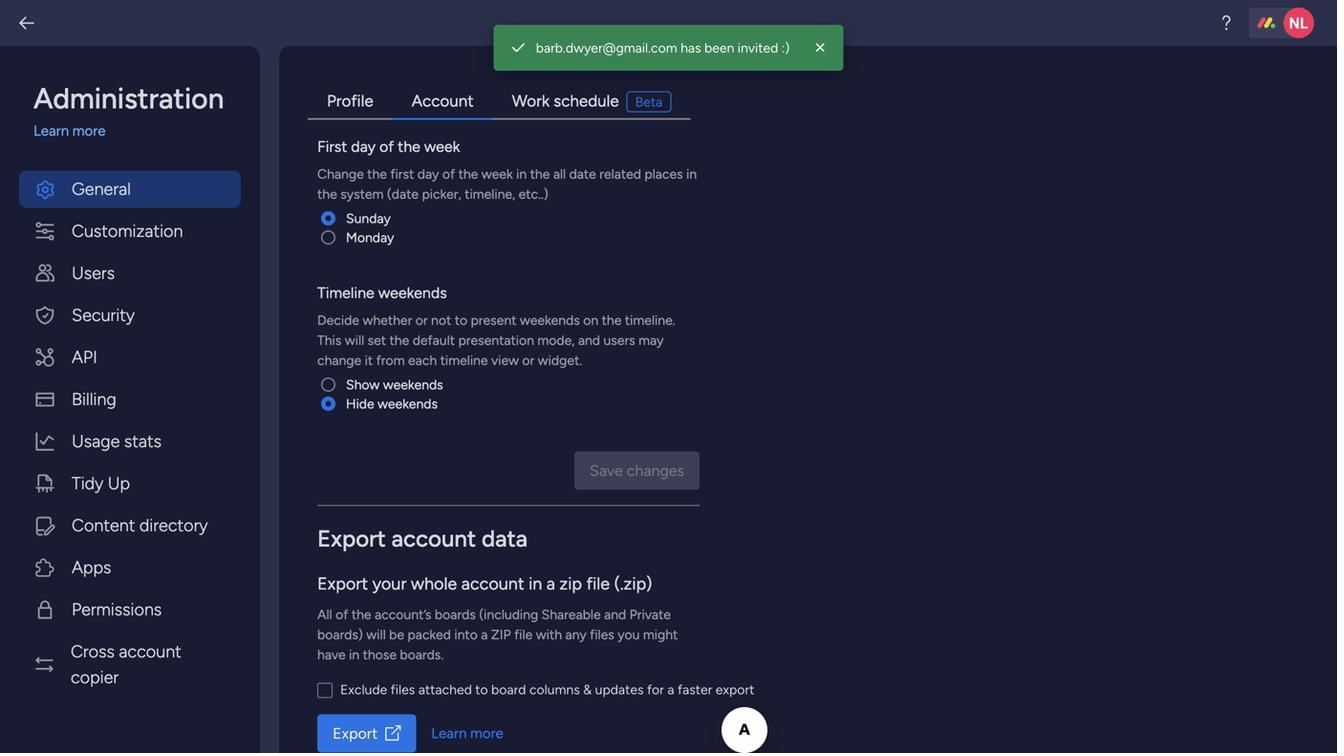 Task type: locate. For each thing, give the bounding box(es) containing it.
a inside "all of the account's boards (including shareable and private boards) will be packed into a zip file with any files you might have in those boards."
[[481, 626, 488, 643]]

1 vertical spatial will
[[366, 626, 386, 643]]

the down change
[[317, 186, 337, 202]]

files right exclude
[[391, 681, 415, 698]]

0 vertical spatial or
[[415, 312, 428, 328]]

file inside "all of the account's boards (including shareable and private boards) will be packed into a zip file with any files you might have in those boards."
[[514, 626, 533, 643]]

0 horizontal spatial to
[[455, 312, 467, 328]]

1 vertical spatial to
[[475, 681, 488, 698]]

account up "(including"
[[461, 573, 524, 594]]

export your whole account in a zip file (.zip)
[[317, 573, 652, 594]]

(date
[[387, 186, 419, 202]]

general button
[[19, 171, 241, 208]]

1 vertical spatial a
[[481, 626, 488, 643]]

1 vertical spatial more
[[470, 725, 503, 742]]

0 vertical spatial files
[[590, 626, 614, 643]]

1 vertical spatial learn
[[431, 725, 467, 742]]

exclude files attached to board columns & updates for a faster export
[[340, 681, 754, 698]]

0 horizontal spatial a
[[481, 626, 488, 643]]

0 vertical spatial learn more link
[[33, 120, 241, 142]]

default
[[413, 332, 455, 348]]

1 horizontal spatial week
[[481, 166, 513, 182]]

0 horizontal spatial of
[[336, 606, 348, 623]]

1 horizontal spatial or
[[522, 352, 534, 368]]

directory
[[139, 515, 208, 536]]

or left not
[[415, 312, 428, 328]]

weekends
[[378, 284, 447, 302], [520, 312, 580, 328], [383, 377, 443, 393], [378, 396, 438, 412]]

account down permissions button
[[119, 641, 181, 662]]

2 vertical spatial account
[[119, 641, 181, 662]]

0 horizontal spatial will
[[345, 332, 364, 348]]

2 vertical spatial of
[[336, 606, 348, 623]]

week up timeline,
[[481, 166, 513, 182]]

week inside change the first day of the week in the all date related places in the system (date picker, timeline, etc..)
[[481, 166, 513, 182]]

file
[[586, 573, 610, 594], [514, 626, 533, 643]]

1 vertical spatial file
[[514, 626, 533, 643]]

export up your
[[317, 525, 386, 552]]

0 vertical spatial to
[[455, 312, 467, 328]]

private
[[630, 606, 671, 623]]

0 horizontal spatial learn more link
[[33, 120, 241, 142]]

0 vertical spatial day
[[351, 138, 376, 156]]

and down on on the left top of page
[[578, 332, 600, 348]]

weekends down "show weekends" on the left of page
[[378, 396, 438, 412]]

1 horizontal spatial learn more link
[[431, 723, 503, 744]]

in left zip
[[529, 573, 542, 594]]

0 vertical spatial file
[[586, 573, 610, 594]]

0 vertical spatial and
[[578, 332, 600, 348]]

export inside button
[[333, 724, 378, 743]]

1 vertical spatial export
[[317, 573, 368, 594]]

account
[[391, 525, 476, 552], [461, 573, 524, 594], [119, 641, 181, 662]]

weekends up mode,
[[520, 312, 580, 328]]

export for export
[[333, 724, 378, 743]]

the up boards) at the left bottom of the page
[[352, 606, 371, 623]]

1 horizontal spatial files
[[590, 626, 614, 643]]

up
[[108, 473, 130, 494]]

0 vertical spatial more
[[72, 122, 106, 140]]

your
[[372, 573, 407, 594]]

0 vertical spatial of
[[379, 138, 394, 156]]

stats
[[124, 431, 161, 452]]

account inside cross account copier
[[119, 641, 181, 662]]

permissions button
[[19, 591, 241, 628]]

a left zip
[[546, 573, 555, 594]]

export left v2 export icon
[[333, 724, 378, 743]]

0 vertical spatial export
[[317, 525, 386, 552]]

more down 'administration'
[[72, 122, 106, 140]]

1 horizontal spatial and
[[604, 606, 626, 623]]

1 vertical spatial of
[[442, 166, 455, 182]]

in right the places
[[686, 166, 697, 182]]

learn
[[33, 122, 69, 140], [431, 725, 467, 742]]

date
[[569, 166, 596, 182]]

learn down attached
[[431, 725, 467, 742]]

will up those
[[366, 626, 386, 643]]

to right not
[[455, 312, 467, 328]]

permissions
[[72, 599, 162, 620]]

the left all
[[530, 166, 550, 182]]

and inside decide whether or not to present weekends on the timeline. this will set the default presentation mode, and users may change it from each timeline view or widget.
[[578, 332, 600, 348]]

of up picker,
[[442, 166, 455, 182]]

export
[[317, 525, 386, 552], [317, 573, 368, 594], [333, 724, 378, 743]]

change
[[317, 352, 361, 368]]

first
[[390, 166, 414, 182]]

learn inside administration learn more
[[33, 122, 69, 140]]

:)
[[782, 40, 790, 56]]

files
[[590, 626, 614, 643], [391, 681, 415, 698]]

of right all
[[336, 606, 348, 623]]

the
[[398, 138, 420, 156], [367, 166, 387, 182], [458, 166, 478, 182], [530, 166, 550, 182], [317, 186, 337, 202], [602, 312, 622, 328], [389, 332, 409, 348], [352, 606, 371, 623]]

will inside decide whether or not to present weekends on the timeline. this will set the default presentation mode, and users may change it from each timeline view or widget.
[[345, 332, 364, 348]]

0 horizontal spatial more
[[72, 122, 106, 140]]

day right first
[[351, 138, 376, 156]]

0 horizontal spatial week
[[424, 138, 460, 156]]

file right the zip
[[514, 626, 533, 643]]

will
[[345, 332, 364, 348], [366, 626, 386, 643]]

1 horizontal spatial will
[[366, 626, 386, 643]]

packed
[[408, 626, 451, 643]]

1 vertical spatial files
[[391, 681, 415, 698]]

more inside administration learn more
[[72, 122, 106, 140]]

account for cross account copier
[[119, 641, 181, 662]]

customization
[[72, 221, 183, 241]]

cross account copier button
[[19, 633, 241, 696]]

learn more link down attached
[[431, 723, 503, 744]]

0 horizontal spatial day
[[351, 138, 376, 156]]

2 horizontal spatial of
[[442, 166, 455, 182]]

0 horizontal spatial learn
[[33, 122, 69, 140]]

users
[[603, 332, 635, 348]]

2 horizontal spatial a
[[667, 681, 674, 698]]

day up picker,
[[417, 166, 439, 182]]

shareable
[[542, 606, 601, 623]]

day inside change the first day of the week in the all date related places in the system (date picker, timeline, etc..)
[[417, 166, 439, 182]]

a left the zip
[[481, 626, 488, 643]]

administration
[[33, 81, 224, 116]]

users
[[72, 263, 115, 283]]

will left the set
[[345, 332, 364, 348]]

exclude
[[340, 681, 387, 698]]

&
[[583, 681, 592, 698]]

account up whole
[[391, 525, 476, 552]]

0 horizontal spatial and
[[578, 332, 600, 348]]

the right on on the left top of page
[[602, 312, 622, 328]]

timeline weekends
[[317, 284, 447, 302]]

timeline
[[440, 352, 488, 368]]

show weekends
[[346, 377, 443, 393]]

export button
[[317, 714, 416, 753]]

0 horizontal spatial files
[[391, 681, 415, 698]]

system
[[340, 186, 384, 202]]

0 vertical spatial a
[[546, 573, 555, 594]]

1 horizontal spatial of
[[379, 138, 394, 156]]

learn more link down 'administration'
[[33, 120, 241, 142]]

been
[[704, 40, 734, 56]]

2 vertical spatial export
[[333, 724, 378, 743]]

day
[[351, 138, 376, 156], [417, 166, 439, 182]]

export up all
[[317, 573, 368, 594]]

1 vertical spatial week
[[481, 166, 513, 182]]

files right any
[[590, 626, 614, 643]]

and up "you"
[[604, 606, 626, 623]]

have
[[317, 647, 346, 663]]

monday
[[346, 229, 394, 246]]

whole
[[411, 573, 457, 594]]

0 vertical spatial week
[[424, 138, 460, 156]]

general
[[72, 179, 131, 199]]

2 vertical spatial a
[[667, 681, 674, 698]]

whether
[[363, 312, 412, 328]]

usage stats button
[[19, 423, 241, 460]]

more
[[72, 122, 106, 140], [470, 725, 503, 742]]

data
[[482, 525, 528, 552]]

faster
[[678, 681, 712, 698]]

for
[[647, 681, 664, 698]]

weekends for show weekends
[[383, 377, 443, 393]]

weekends up 'whether' in the top left of the page
[[378, 284, 447, 302]]

to
[[455, 312, 467, 328], [475, 681, 488, 698]]

a right for
[[667, 681, 674, 698]]

might
[[643, 626, 678, 643]]

1 horizontal spatial day
[[417, 166, 439, 182]]

decide whether or not to present weekends on the timeline. this will set the default presentation mode, and users may change it from each timeline view or widget.
[[317, 312, 675, 368]]

1 vertical spatial day
[[417, 166, 439, 182]]

of up first
[[379, 138, 394, 156]]

1 horizontal spatial file
[[586, 573, 610, 594]]

0 vertical spatial will
[[345, 332, 364, 348]]

more down board
[[470, 725, 503, 742]]

0 vertical spatial learn
[[33, 122, 69, 140]]

1 vertical spatial account
[[461, 573, 524, 594]]

work
[[512, 91, 550, 111]]

0 vertical spatial account
[[391, 525, 476, 552]]

api
[[72, 347, 97, 367]]

in right have
[[349, 647, 359, 663]]

profile link
[[308, 84, 392, 120]]

beta
[[635, 94, 663, 110]]

learn down 'administration'
[[33, 122, 69, 140]]

not
[[431, 312, 451, 328]]

file right zip
[[586, 573, 610, 594]]

and
[[578, 332, 600, 348], [604, 606, 626, 623]]

to left board
[[475, 681, 488, 698]]

week
[[424, 138, 460, 156], [481, 166, 513, 182]]

cross account copier
[[71, 641, 181, 688]]

week down account link
[[424, 138, 460, 156]]

export
[[716, 681, 754, 698]]

boards
[[435, 606, 476, 623]]

weekends down each
[[383, 377, 443, 393]]

export account data
[[317, 525, 528, 552]]

1 vertical spatial and
[[604, 606, 626, 623]]

0 horizontal spatial file
[[514, 626, 533, 643]]

export for export your whole account in a zip file (.zip)
[[317, 573, 368, 594]]

with
[[536, 626, 562, 643]]

decide
[[317, 312, 359, 328]]

1 horizontal spatial learn
[[431, 725, 467, 742]]

or right view
[[522, 352, 534, 368]]

1 horizontal spatial more
[[470, 725, 503, 742]]

barb.dwyer@gmail.com has been invited :) alert
[[494, 25, 843, 71]]

tidy up button
[[19, 465, 241, 502]]



Task type: describe. For each thing, give the bounding box(es) containing it.
apps
[[72, 557, 111, 578]]

to inside decide whether or not to present weekends on the timeline. this will set the default presentation mode, and users may change it from each timeline view or widget.
[[455, 312, 467, 328]]

account
[[412, 91, 474, 111]]

barb.dwyer@gmail.com
[[536, 40, 677, 56]]

any
[[565, 626, 587, 643]]

the up first
[[398, 138, 420, 156]]

timeline,
[[465, 186, 515, 202]]

of inside change the first day of the week in the all date related places in the system (date picker, timeline, etc..)
[[442, 166, 455, 182]]

account link
[[392, 84, 493, 120]]

(.zip)
[[614, 573, 652, 594]]

users button
[[19, 255, 241, 292]]

on
[[583, 312, 598, 328]]

0 horizontal spatial or
[[415, 312, 428, 328]]

in inside "all of the account's boards (including shareable and private boards) will be packed into a zip file with any files you might have in those boards."
[[349, 647, 359, 663]]

schedule
[[554, 91, 619, 111]]

invited
[[738, 40, 778, 56]]

1 vertical spatial learn more link
[[431, 723, 503, 744]]

be
[[389, 626, 404, 643]]

1 horizontal spatial to
[[475, 681, 488, 698]]

account's
[[375, 606, 431, 623]]

barb.dwyer@gmail.com has been invited :)
[[536, 40, 790, 56]]

api button
[[19, 339, 241, 376]]

all
[[553, 166, 566, 182]]

places
[[645, 166, 683, 182]]

of inside "all of the account's boards (including shareable and private boards) will be packed into a zip file with any files you might have in those boards."
[[336, 606, 348, 623]]

account for export account data
[[391, 525, 476, 552]]

security button
[[19, 297, 241, 334]]

weekends for hide weekends
[[378, 396, 438, 412]]

in up 'etc..)' at the left top of page
[[516, 166, 527, 182]]

mode,
[[537, 332, 575, 348]]

(including
[[479, 606, 538, 623]]

content
[[72, 515, 135, 536]]

weekends inside decide whether or not to present weekends on the timeline. this will set the default presentation mode, and users may change it from each timeline view or widget.
[[520, 312, 580, 328]]

you
[[618, 626, 640, 643]]

files inside "all of the account's boards (including shareable and private boards) will be packed into a zip file with any files you might have in those boards."
[[590, 626, 614, 643]]

change
[[317, 166, 364, 182]]

presentation
[[458, 332, 534, 348]]

the up system
[[367, 166, 387, 182]]

attached
[[418, 681, 472, 698]]

picker,
[[422, 186, 461, 202]]

1 horizontal spatial a
[[546, 573, 555, 594]]

weekends for timeline weekends
[[378, 284, 447, 302]]

zip
[[559, 573, 582, 594]]

billing
[[72, 389, 117, 410]]

all of the account's boards (including shareable and private boards) will be packed into a zip file with any files you might have in those boards.
[[317, 606, 678, 663]]

export for export account data
[[317, 525, 386, 552]]

tidy up
[[72, 473, 130, 494]]

hide weekends
[[346, 396, 438, 412]]

billing button
[[19, 381, 241, 418]]

work schedule
[[512, 91, 619, 111]]

first day of the week
[[317, 138, 460, 156]]

content directory
[[72, 515, 208, 536]]

updates
[[595, 681, 644, 698]]

present
[[471, 312, 517, 328]]

into
[[454, 626, 478, 643]]

timeline.
[[625, 312, 675, 328]]

cross
[[71, 641, 115, 662]]

each
[[408, 352, 437, 368]]

timeline
[[317, 284, 374, 302]]

etc..)
[[519, 186, 548, 202]]

view
[[491, 352, 519, 368]]

usage
[[72, 431, 120, 452]]

this
[[317, 332, 342, 348]]

related
[[599, 166, 641, 182]]

columns
[[529, 681, 580, 698]]

usage stats
[[72, 431, 161, 452]]

sunday
[[346, 210, 391, 227]]

back to workspace image
[[17, 13, 36, 32]]

help image
[[1217, 13, 1236, 32]]

customization button
[[19, 213, 241, 250]]

change the first day of the week in the all date related places in the system (date picker, timeline, etc..)
[[317, 166, 697, 202]]

learn more
[[431, 725, 503, 742]]

noah lott image
[[1284, 8, 1314, 38]]

content directory button
[[19, 507, 241, 544]]

set
[[368, 332, 386, 348]]

and inside "all of the account's boards (including shareable and private boards) will be packed into a zip file with any files you might have in those boards."
[[604, 606, 626, 623]]

profile
[[327, 91, 373, 111]]

will inside "all of the account's boards (including shareable and private boards) will be packed into a zip file with any files you might have in those boards."
[[366, 626, 386, 643]]

apps button
[[19, 549, 241, 586]]

1 vertical spatial or
[[522, 352, 534, 368]]

copier
[[71, 667, 119, 688]]

widget.
[[538, 352, 582, 368]]

boards.
[[400, 647, 444, 663]]

close image
[[811, 38, 830, 57]]

tidy
[[72, 473, 103, 494]]

has
[[681, 40, 701, 56]]

it
[[365, 352, 373, 368]]

the up timeline,
[[458, 166, 478, 182]]

v2 export image
[[385, 726, 401, 741]]

show
[[346, 377, 380, 393]]

the up from at the top left of page
[[389, 332, 409, 348]]

first
[[317, 138, 347, 156]]

the inside "all of the account's boards (including shareable and private boards) will be packed into a zip file with any files you might have in those boards."
[[352, 606, 371, 623]]



Task type: vqa. For each thing, say whether or not it's contained in the screenshot.
Security
yes



